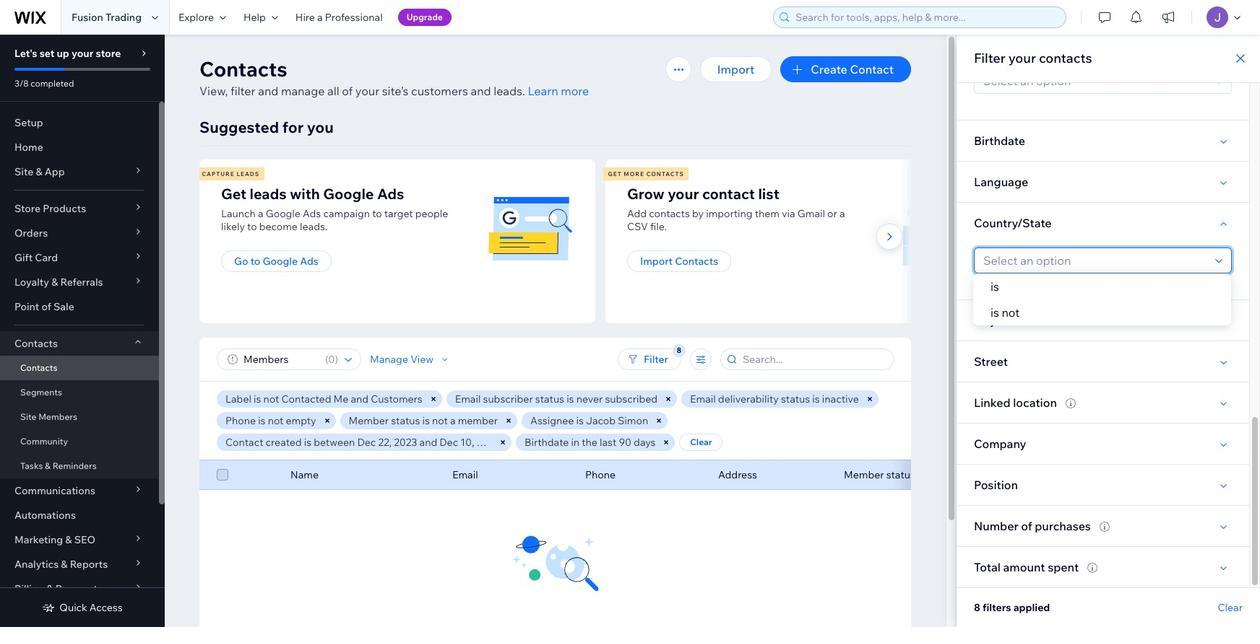 Task type: describe. For each thing, give the bounding box(es) containing it.
)
[[335, 353, 338, 366]]

birthdate for birthdate in the last 90 days
[[525, 436, 569, 449]]

tasks & reminders link
[[0, 454, 159, 479]]

is left empty
[[258, 415, 266, 428]]

or
[[827, 207, 837, 220]]

label is not contacted me and customers
[[225, 393, 422, 406]]

learn
[[528, 84, 558, 98]]

grow your contact list add contacts by importing them via gmail or a csv file.
[[627, 185, 845, 233]]

marketing
[[14, 534, 63, 547]]

and down member status is not a member
[[419, 436, 437, 449]]

point
[[14, 301, 39, 314]]

import button
[[700, 56, 772, 82]]

Search... field
[[738, 350, 889, 370]]

total amount spent
[[974, 561, 1079, 575]]

set
[[40, 47, 54, 60]]

view
[[410, 353, 434, 366]]

0 vertical spatial ads
[[377, 185, 404, 203]]

more
[[624, 171, 644, 178]]

empty
[[286, 415, 316, 428]]

days
[[634, 436, 656, 449]]

is down customers
[[422, 415, 430, 428]]

orders
[[14, 227, 48, 240]]

country/state
[[974, 216, 1052, 230]]

linked location
[[974, 396, 1057, 410]]

8
[[974, 602, 980, 615]]

quick access
[[59, 602, 123, 615]]

gift card
[[14, 251, 58, 264]]

is left "inactive"
[[812, 393, 820, 406]]

clear for rightmost clear button
[[1218, 602, 1243, 615]]

deliverability
[[718, 393, 779, 406]]

not up created
[[268, 415, 283, 428]]

segments
[[20, 387, 62, 398]]

contacts
[[646, 171, 684, 178]]

is left jacob on the left of page
[[576, 415, 584, 428]]

& for site
[[36, 165, 42, 178]]

contacted
[[281, 393, 331, 406]]

to right likely
[[247, 220, 257, 233]]

email for email deliverability status is inactive
[[690, 393, 716, 406]]

contacts view, filter and manage all of your site's customers and leads. learn more
[[199, 56, 589, 98]]

your inside contacts view, filter and manage all of your site's customers and leads. learn more
[[355, 84, 379, 98]]

become
[[259, 220, 298, 233]]

not right city at the right
[[1002, 306, 1020, 320]]

point of sale
[[14, 301, 74, 314]]

capture
[[202, 171, 235, 178]]

phone for phone
[[585, 469, 616, 482]]

access
[[89, 602, 123, 615]]

orders button
[[0, 221, 159, 246]]

loyalty & referrals
[[14, 276, 103, 289]]

learn more button
[[528, 82, 589, 100]]

your inside grow your contact list add contacts by importing them via gmail or a csv file.
[[668, 185, 699, 203]]

contact inside button
[[850, 62, 894, 77]]

member for member status is not a member
[[349, 415, 389, 428]]

email for email subscriber status is never subscribed
[[455, 393, 481, 406]]

street
[[974, 355, 1008, 369]]

1 horizontal spatial clear button
[[1218, 602, 1243, 615]]

the
[[582, 436, 597, 449]]

linked
[[974, 396, 1010, 410]]

fusion trading
[[72, 11, 142, 24]]

purchases
[[1035, 519, 1091, 534]]

professional
[[325, 11, 383, 24]]

likely
[[221, 220, 245, 233]]

by
[[692, 207, 704, 220]]

to left target
[[372, 207, 382, 220]]

segments link
[[0, 381, 159, 405]]

Search for tools, apps, help & more... field
[[791, 7, 1061, 27]]

gift
[[14, 251, 33, 264]]

address
[[718, 469, 757, 482]]

go to google ads button
[[221, 251, 332, 272]]

list
[[758, 185, 779, 203]]

is right label
[[254, 393, 261, 406]]

location
[[1013, 396, 1057, 410]]

products
[[43, 202, 86, 215]]

a inside get leads with google ads launch a google ads campaign to target people likely to become leads.
[[258, 207, 263, 220]]

contacts inside button
[[675, 255, 718, 268]]

of for point of sale
[[42, 301, 51, 314]]

leads. inside get leads with google ads launch a google ads campaign to target people likely to become leads.
[[300, 220, 327, 233]]

filter button
[[618, 349, 681, 371]]

list box containing is
[[973, 274, 1231, 326]]

3/8
[[14, 78, 29, 89]]

& for marketing
[[65, 534, 72, 547]]

member status
[[844, 469, 915, 482]]

contacts inside contacts view, filter and manage all of your site's customers and leads. learn more
[[199, 56, 287, 82]]

Unsaved view field
[[239, 350, 321, 370]]

2 2023 from the left
[[477, 436, 500, 449]]

birthdate for birthdate
[[974, 134, 1025, 148]]

community
[[20, 436, 68, 447]]

to inside button
[[250, 255, 260, 268]]

(
[[325, 353, 328, 366]]

site members
[[20, 412, 77, 423]]

spent
[[1048, 561, 1079, 575]]

0 vertical spatial google
[[323, 185, 374, 203]]

get
[[608, 171, 622, 178]]

sidebar element
[[0, 35, 165, 628]]

referrals
[[60, 276, 103, 289]]

csv
[[627, 220, 648, 233]]

1 vertical spatial ads
[[303, 207, 321, 220]]

contacts up segments
[[20, 363, 57, 374]]

help
[[243, 11, 266, 24]]

let's set up your store
[[14, 47, 121, 60]]

store products button
[[0, 197, 159, 221]]

manage view
[[370, 353, 434, 366]]

setup
[[14, 116, 43, 129]]

leads. inside contacts view, filter and manage all of your site's customers and leads. learn more
[[494, 84, 525, 98]]

via
[[782, 207, 795, 220]]

billing
[[14, 583, 44, 596]]

is up street
[[991, 306, 999, 320]]

communications button
[[0, 479, 159, 504]]

analytics & reports
[[14, 559, 108, 572]]

name
[[290, 469, 319, 482]]

for
[[282, 118, 304, 137]]

trading
[[105, 11, 142, 24]]

is down empty
[[304, 436, 312, 449]]

site's
[[382, 84, 409, 98]]

filter for filter your contacts
[[974, 50, 1006, 66]]

10,
[[460, 436, 474, 449]]

suggested for you
[[199, 118, 334, 137]]

members
[[38, 412, 77, 423]]

contacts button
[[0, 332, 159, 356]]

1 vertical spatial google
[[266, 207, 300, 220]]

not up phone is not empty
[[263, 393, 279, 406]]

is left never
[[567, 393, 574, 406]]



Task type: locate. For each thing, give the bounding box(es) containing it.
2 vertical spatial ads
[[300, 255, 319, 268]]

billing & payments button
[[0, 577, 159, 602]]

import contacts button
[[627, 251, 731, 272]]

1 vertical spatial birthdate
[[525, 436, 569, 449]]

hire a professional link
[[287, 0, 391, 35]]

clear inside button
[[690, 437, 712, 448]]

a right or
[[840, 207, 845, 220]]

them
[[755, 207, 780, 220]]

applied
[[1013, 602, 1050, 615]]

go
[[234, 255, 248, 268]]

0 vertical spatial contact
[[850, 62, 894, 77]]

0 vertical spatial select an option field
[[979, 69, 1211, 93]]

phone down label
[[225, 415, 256, 428]]

google down the leads
[[266, 207, 300, 220]]

0 horizontal spatial contact
[[225, 436, 263, 449]]

0 horizontal spatial leads.
[[300, 220, 327, 233]]

clear for the left clear button
[[690, 437, 712, 448]]

quick access button
[[42, 602, 123, 615]]

and right filter
[[258, 84, 278, 98]]

list containing get leads with google ads
[[197, 160, 1007, 324]]

point of sale link
[[0, 295, 159, 319]]

people
[[415, 207, 448, 220]]

0 horizontal spatial member
[[349, 415, 389, 428]]

0 horizontal spatial 2023
[[394, 436, 417, 449]]

site for site members
[[20, 412, 36, 423]]

0 vertical spatial of
[[342, 84, 353, 98]]

reminders
[[53, 461, 97, 472]]

filters
[[983, 602, 1011, 615]]

company
[[974, 437, 1026, 452]]

community link
[[0, 430, 159, 454]]

dec left "10,"
[[440, 436, 458, 449]]

1 vertical spatial leads.
[[300, 220, 327, 233]]

not left member
[[432, 415, 448, 428]]

import for import contacts
[[640, 255, 673, 268]]

& inside dropdown button
[[65, 534, 72, 547]]

file.
[[650, 220, 667, 233]]

email left deliverability
[[690, 393, 716, 406]]

birthdate down assignee
[[525, 436, 569, 449]]

& right the loyalty
[[51, 276, 58, 289]]

3/8 completed
[[14, 78, 74, 89]]

let's
[[14, 47, 37, 60]]

your
[[72, 47, 93, 60], [1008, 50, 1036, 66], [355, 84, 379, 98], [668, 185, 699, 203]]

never
[[576, 393, 603, 406]]

google up campaign
[[323, 185, 374, 203]]

ads down get leads with google ads launch a google ads campaign to target people likely to become leads.
[[300, 255, 319, 268]]

ads down with
[[303, 207, 321, 220]]

0 vertical spatial site
[[14, 165, 33, 178]]

& left reports
[[61, 559, 68, 572]]

importing
[[706, 207, 753, 220]]

0 vertical spatial phone
[[225, 415, 256, 428]]

0 horizontal spatial clear button
[[679, 434, 723, 452]]

analytics
[[14, 559, 59, 572]]

contact right 'create'
[[850, 62, 894, 77]]

suggested
[[199, 118, 279, 137]]

& left the 'seo'
[[65, 534, 72, 547]]

0 horizontal spatial clear
[[690, 437, 712, 448]]

1 horizontal spatial contact
[[850, 62, 894, 77]]

grow
[[627, 185, 664, 203]]

tasks & reminders
[[20, 461, 97, 472]]

gmail
[[798, 207, 825, 220]]

of right all
[[342, 84, 353, 98]]

manage
[[281, 84, 325, 98]]

birthdate in the last 90 days
[[525, 436, 656, 449]]

2 dec from the left
[[440, 436, 458, 449]]

contacts inside dropdown button
[[14, 337, 58, 350]]

automations link
[[0, 504, 159, 528]]

0 horizontal spatial phone
[[225, 415, 256, 428]]

1 dec from the left
[[357, 436, 376, 449]]

get
[[221, 185, 246, 203]]

loyalty
[[14, 276, 49, 289]]

birthdate up language
[[974, 134, 1025, 148]]

all
[[327, 84, 339, 98]]

in
[[571, 436, 580, 449]]

1 horizontal spatial dec
[[440, 436, 458, 449]]

assignee
[[530, 415, 574, 428]]

0 vertical spatial clear button
[[679, 434, 723, 452]]

marketing & seo button
[[0, 528, 159, 553]]

reports
[[70, 559, 108, 572]]

1 horizontal spatial leads.
[[494, 84, 525, 98]]

1 vertical spatial member
[[844, 469, 884, 482]]

0 vertical spatial filter
[[974, 50, 1006, 66]]

a left member
[[450, 415, 456, 428]]

explore
[[178, 11, 214, 24]]

me
[[333, 393, 348, 406]]

store products
[[14, 202, 86, 215]]

0 horizontal spatial of
[[42, 301, 51, 314]]

1 horizontal spatial clear
[[1218, 602, 1243, 615]]

of right number
[[1021, 519, 1032, 534]]

filter inside button
[[644, 353, 668, 366]]

0 horizontal spatial birthdate
[[525, 436, 569, 449]]

1 vertical spatial of
[[42, 301, 51, 314]]

simon
[[618, 415, 648, 428]]

& right billing
[[46, 583, 53, 596]]

& for analytics
[[61, 559, 68, 572]]

& inside dropdown button
[[36, 165, 42, 178]]

google inside button
[[263, 255, 298, 268]]

1 vertical spatial clear button
[[1218, 602, 1243, 615]]

filter for filter
[[644, 353, 668, 366]]

add
[[627, 207, 647, 220]]

1 horizontal spatial member
[[844, 469, 884, 482]]

with
[[290, 185, 320, 203]]

0 vertical spatial birthdate
[[974, 134, 1025, 148]]

total
[[974, 561, 1001, 575]]

up
[[57, 47, 69, 60]]

ads up target
[[377, 185, 404, 203]]

help button
[[235, 0, 287, 35]]

0 vertical spatial contacts
[[1039, 50, 1092, 66]]

0 vertical spatial clear
[[690, 437, 712, 448]]

1 horizontal spatial import
[[717, 62, 755, 77]]

customers
[[411, 84, 468, 98]]

created
[[266, 436, 302, 449]]

1 horizontal spatial filter
[[974, 50, 1006, 66]]

0 vertical spatial leads.
[[494, 84, 525, 98]]

site inside dropdown button
[[14, 165, 33, 178]]

member for member status
[[844, 469, 884, 482]]

site for site & app
[[14, 165, 33, 178]]

8 filters applied
[[974, 602, 1050, 615]]

None checkbox
[[217, 467, 228, 484]]

0 horizontal spatial filter
[[644, 353, 668, 366]]

site & app
[[14, 165, 65, 178]]

dec left 22,
[[357, 436, 376, 449]]

a down the leads
[[258, 207, 263, 220]]

0 horizontal spatial dec
[[357, 436, 376, 449]]

leads. down with
[[300, 220, 327, 233]]

to right go
[[250, 255, 260, 268]]

get leads with google ads launch a google ads campaign to target people likely to become leads.
[[221, 185, 448, 233]]

1 vertical spatial clear
[[1218, 602, 1243, 615]]

site down segments
[[20, 412, 36, 423]]

1 vertical spatial import
[[640, 255, 673, 268]]

1 horizontal spatial phone
[[585, 469, 616, 482]]

contacts up filter
[[199, 56, 287, 82]]

contacts
[[199, 56, 287, 82], [675, 255, 718, 268], [14, 337, 58, 350], [20, 363, 57, 374]]

of for number of purchases
[[1021, 519, 1032, 534]]

status
[[535, 393, 564, 406], [781, 393, 810, 406], [391, 415, 420, 428], [886, 469, 915, 482]]

contacts down point of sale
[[14, 337, 58, 350]]

0 horizontal spatial import
[[640, 255, 673, 268]]

number of purchases
[[974, 519, 1091, 534]]

phone is not empty
[[225, 415, 316, 428]]

1 vertical spatial select an option field
[[979, 249, 1211, 273]]

manage
[[370, 353, 408, 366]]

1 select an option field from the top
[[979, 69, 1211, 93]]

a inside grow your contact list add contacts by importing them via gmail or a csv file.
[[840, 207, 845, 220]]

site & app button
[[0, 160, 159, 184]]

dec
[[357, 436, 376, 449], [440, 436, 458, 449]]

launch
[[221, 207, 256, 220]]

contact down phone is not empty
[[225, 436, 263, 449]]

of inside contacts view, filter and manage all of your site's customers and leads. learn more
[[342, 84, 353, 98]]

& for loyalty
[[51, 276, 58, 289]]

1 vertical spatial filter
[[644, 353, 668, 366]]

1 vertical spatial site
[[20, 412, 36, 423]]

of left sale
[[42, 301, 51, 314]]

2023 right 22,
[[394, 436, 417, 449]]

Select an option field
[[979, 69, 1211, 93], [979, 249, 1211, 273]]

capture leads
[[202, 171, 259, 178]]

2 select an option field from the top
[[979, 249, 1211, 273]]

assignee is jacob simon
[[530, 415, 648, 428]]

of inside the sidebar element
[[42, 301, 51, 314]]

& left app
[[36, 165, 42, 178]]

is up the is not on the right of page
[[991, 280, 999, 294]]

import for import
[[717, 62, 755, 77]]

a right hire
[[317, 11, 323, 24]]

communications
[[14, 485, 95, 498]]

filter your contacts
[[974, 50, 1092, 66]]

contacts
[[1039, 50, 1092, 66], [649, 207, 690, 220]]

1 2023 from the left
[[394, 436, 417, 449]]

1 horizontal spatial contacts
[[1039, 50, 1092, 66]]

phone
[[225, 415, 256, 428], [585, 469, 616, 482]]

your inside the sidebar element
[[72, 47, 93, 60]]

& right tasks
[[45, 461, 51, 472]]

email
[[455, 393, 481, 406], [690, 393, 716, 406], [452, 469, 478, 482]]

2023 right "10,"
[[477, 436, 500, 449]]

1 vertical spatial contact
[[225, 436, 263, 449]]

& for tasks
[[45, 461, 51, 472]]

1 vertical spatial contacts
[[649, 207, 690, 220]]

upgrade
[[407, 12, 443, 22]]

&
[[36, 165, 42, 178], [51, 276, 58, 289], [45, 461, 51, 472], [65, 534, 72, 547], [61, 559, 68, 572], [46, 583, 53, 596]]

1 horizontal spatial birthdate
[[974, 134, 1025, 148]]

2 vertical spatial google
[[263, 255, 298, 268]]

0 horizontal spatial contacts
[[649, 207, 690, 220]]

contacts inside grow your contact list add contacts by importing them via gmail or a csv file.
[[649, 207, 690, 220]]

and right me
[[351, 393, 369, 406]]

site members link
[[0, 405, 159, 430]]

member
[[458, 415, 498, 428]]

ads inside button
[[300, 255, 319, 268]]

list
[[197, 160, 1007, 324]]

label
[[225, 393, 251, 406]]

import contacts
[[640, 255, 718, 268]]

payments
[[55, 583, 103, 596]]

& inside 'popup button'
[[51, 276, 58, 289]]

seo
[[74, 534, 95, 547]]

get more contacts
[[608, 171, 684, 178]]

google down become
[[263, 255, 298, 268]]

phone for phone is not empty
[[225, 415, 256, 428]]

create contact
[[811, 62, 894, 77]]

leads. left learn
[[494, 84, 525, 98]]

1 vertical spatial phone
[[585, 469, 616, 482]]

of
[[342, 84, 353, 98], [42, 301, 51, 314], [1021, 519, 1032, 534]]

2 vertical spatial of
[[1021, 519, 1032, 534]]

contact
[[702, 185, 755, 203]]

& for billing
[[46, 583, 53, 596]]

0 vertical spatial import
[[717, 62, 755, 77]]

0 vertical spatial member
[[349, 415, 389, 428]]

home
[[14, 141, 43, 154]]

email down "10,"
[[452, 469, 478, 482]]

list box
[[973, 274, 1231, 326]]

and right 'customers'
[[471, 84, 491, 98]]

2 horizontal spatial of
[[1021, 519, 1032, 534]]

1 horizontal spatial 2023
[[477, 436, 500, 449]]

site down home
[[14, 165, 33, 178]]

contacts down by
[[675, 255, 718, 268]]

phone down the last
[[585, 469, 616, 482]]

hire
[[295, 11, 315, 24]]

1 horizontal spatial of
[[342, 84, 353, 98]]

setup link
[[0, 111, 159, 135]]

email up member
[[455, 393, 481, 406]]



Task type: vqa. For each thing, say whether or not it's contained in the screenshot.
the left of
yes



